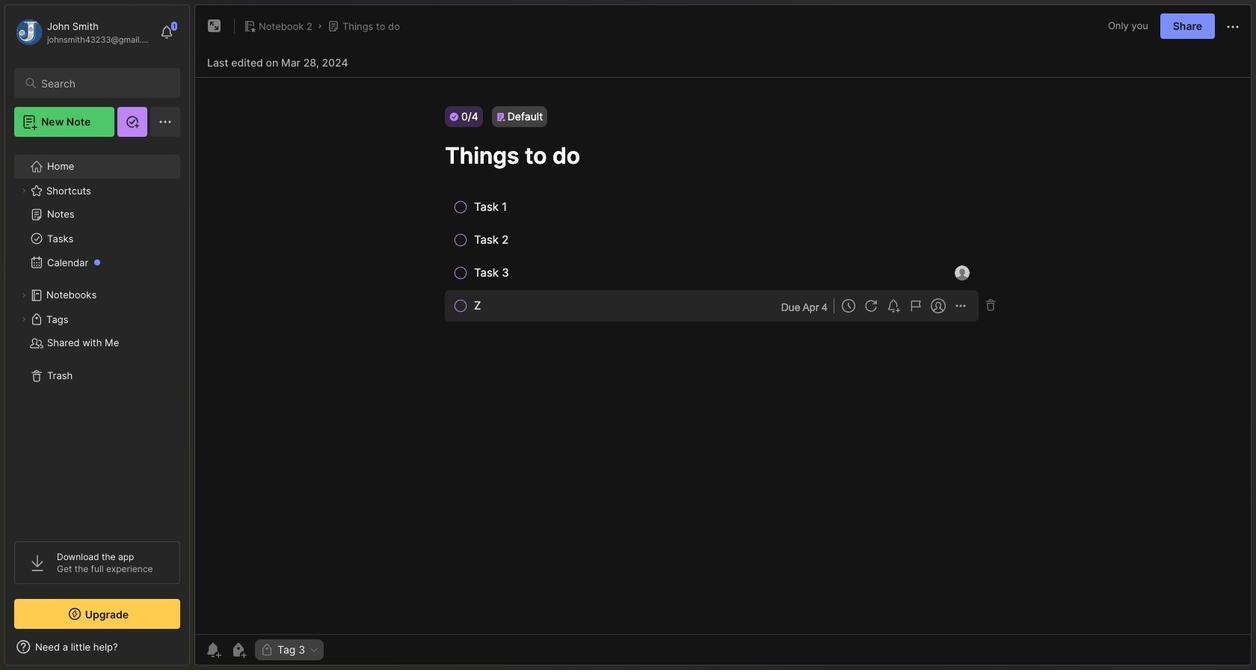 Task type: describe. For each thing, give the bounding box(es) containing it.
click to collapse image
[[189, 643, 200, 660]]

WHAT'S NEW field
[[5, 635, 189, 659]]

Search text field
[[41, 76, 167, 91]]

main element
[[0, 0, 194, 670]]

more actions image
[[1224, 18, 1242, 36]]

none search field inside main "element"
[[41, 74, 167, 92]]

More actions field
[[1224, 17, 1242, 36]]

add a reminder image
[[204, 641, 222, 659]]



Task type: vqa. For each thing, say whether or not it's contained in the screenshot.
4th cell from the bottom
no



Task type: locate. For each thing, give the bounding box(es) containing it.
expand tags image
[[19, 315, 28, 324]]

Account field
[[14, 17, 153, 47]]

expand notebooks image
[[19, 291, 28, 300]]

Note Editor text field
[[195, 77, 1251, 634]]

tree
[[5, 146, 189, 528]]

add tag image
[[230, 641, 248, 659]]

tree inside main "element"
[[5, 146, 189, 528]]

expand note image
[[206, 17, 224, 35]]

Tag 3 Tag actions field
[[305, 645, 320, 655]]

None search field
[[41, 74, 167, 92]]

note window element
[[194, 4, 1252, 669]]



